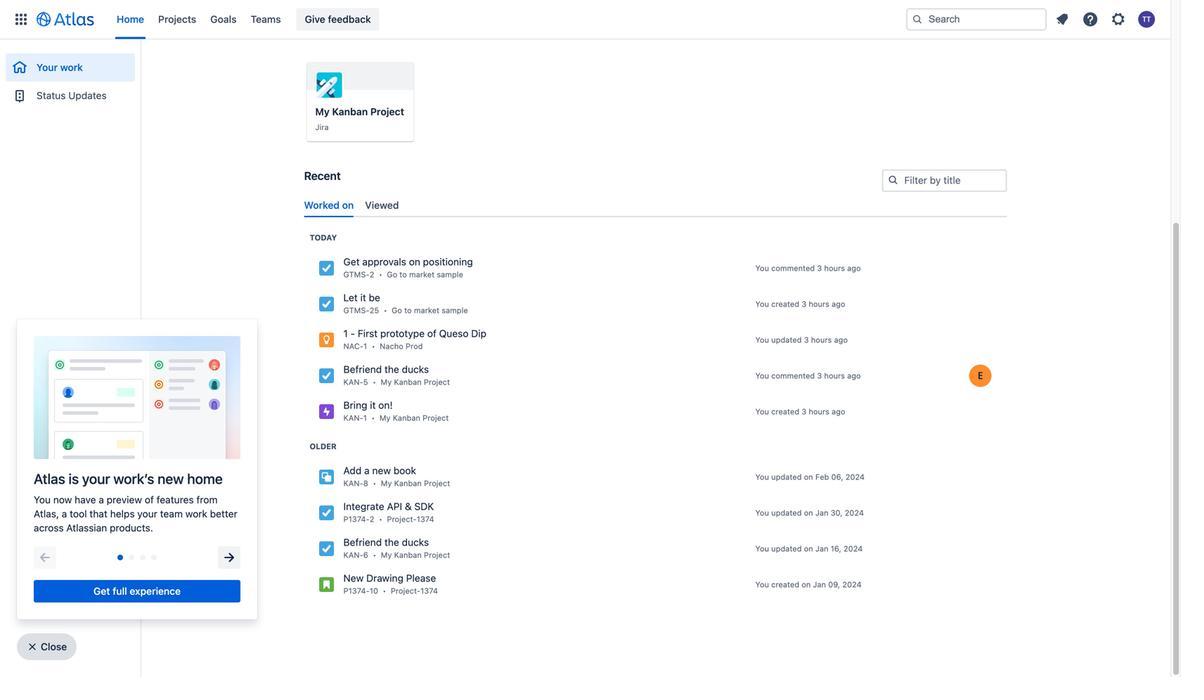 Task type: vqa. For each thing, say whether or not it's contained in the screenshot.


Task type: locate. For each thing, give the bounding box(es) containing it.
sample up queso
[[442, 306, 468, 315]]

0 vertical spatial befriend
[[344, 364, 382, 375]]

project inside the befriend the ducks kan-6 • my kanban project
[[424, 551, 450, 560]]

3
[[818, 264, 822, 273], [802, 300, 807, 309], [804, 335, 809, 345], [818, 371, 822, 380], [802, 407, 807, 416]]

new left the book on the left bottom
[[372, 465, 391, 476]]

befriend inside the befriend the ducks kan-6 • my kanban project
[[344, 537, 382, 548]]

0 vertical spatial market
[[409, 270, 435, 279]]

1 vertical spatial of
[[145, 494, 154, 506]]

2 you commented 3 hours ago from the top
[[756, 371, 861, 380]]

0 vertical spatial jira
[[330, 8, 345, 18]]

0 vertical spatial gtms-
[[344, 270, 370, 279]]

1 vertical spatial you created 3 hours ago
[[756, 407, 846, 416]]

kanban for befriend the ducks kan-5 • my kanban project
[[394, 378, 422, 387]]

1 vertical spatial created
[[772, 407, 800, 416]]

to
[[400, 270, 407, 279], [405, 306, 412, 315]]

status
[[37, 90, 66, 101]]

banner
[[0, 0, 1171, 39]]

my up "recent"
[[315, 106, 330, 117]]

created down "you updated on jan 16, 2024"
[[772, 580, 800, 589]]

nacho
[[380, 342, 404, 351]]

created up you updated 3 hours ago
[[772, 300, 800, 309]]

of inside atlas is your work's new home you now have a preview of features from atlas, a tool that helps your team work better across atlassian products.
[[145, 494, 154, 506]]

kan- inside befriend the ducks kan-5 • my kanban project
[[344, 378, 364, 387]]

project for befriend the ducks kan-6 • my kanban project
[[424, 551, 450, 560]]

2 jira image from the top
[[318, 403, 335, 420]]

ducks
[[402, 364, 429, 375], [402, 537, 429, 548]]

project- down &
[[387, 515, 417, 524]]

2 updated from the top
[[772, 473, 802, 482]]

let
[[344, 292, 358, 303]]

1 vertical spatial a
[[99, 494, 104, 506]]

my inside add a new book kan-8 • my kanban project
[[381, 479, 392, 488]]

you inside atlas is your work's new home you now have a preview of features from atlas, a tool that helps your team work better across atlassian products.
[[34, 494, 51, 506]]

3 updated from the top
[[772, 508, 802, 518]]

the down integrate api & sdk p1374-2 • project-1374
[[385, 537, 399, 548]]

1 down first
[[364, 342, 367, 351]]

on for integrate api & sdk
[[804, 508, 814, 518]]

2 vertical spatial jan
[[813, 580, 827, 589]]

1 left -
[[344, 328, 348, 339]]

befriend for befriend the ducks kan-5 • my kanban project
[[344, 364, 382, 375]]

project
[[371, 106, 404, 117], [424, 378, 450, 387], [423, 414, 449, 423], [424, 479, 450, 488], [424, 551, 450, 560]]

products.
[[110, 522, 153, 534]]

2 you created 3 hours ago from the top
[[756, 407, 846, 416]]

1 horizontal spatial jira
[[330, 8, 345, 18]]

created for let it be
[[772, 300, 800, 309]]

go right 25
[[392, 306, 402, 315]]

0 vertical spatial your
[[82, 471, 110, 487]]

on left 16, in the right of the page
[[804, 544, 814, 554]]

jira image left "let"
[[318, 296, 335, 313]]

2 the from the top
[[385, 537, 399, 548]]

jira image left 6
[[318, 540, 335, 557]]

2024 right 09,
[[843, 580, 862, 589]]

ago
[[848, 264, 861, 273], [832, 300, 846, 309], [835, 335, 848, 345], [848, 371, 861, 380], [832, 407, 846, 416]]

older heading
[[310, 441, 337, 452]]

• down befriend the ducks kan-5 • my kanban project
[[372, 414, 375, 423]]

jira
[[330, 8, 345, 18], [315, 123, 329, 132]]

2 inside integrate api & sdk p1374-2 • project-1374
[[370, 515, 375, 524]]

group
[[6, 39, 135, 114]]

goals link
[[206, 8, 241, 31]]

kanban
[[332, 106, 368, 117], [394, 378, 422, 387], [393, 414, 421, 423], [394, 479, 422, 488], [394, 551, 422, 560]]

• down first
[[372, 342, 375, 351]]

1374
[[417, 515, 434, 524], [421, 587, 438, 596]]

&
[[405, 501, 412, 512]]

jan left 30,
[[816, 508, 829, 518]]

market up 1 - first prototype of queso dip nac-1 • nacho prod
[[414, 306, 440, 315]]

project inside befriend the ducks kan-5 • my kanban project
[[424, 378, 450, 387]]

2024 right 30,
[[845, 508, 864, 518]]

1 vertical spatial sample
[[442, 306, 468, 315]]

4 kan- from the top
[[344, 551, 364, 560]]

a
[[364, 465, 370, 476], [99, 494, 104, 506], [62, 508, 67, 520]]

approvals
[[363, 256, 406, 268]]

jira image left "5"
[[318, 367, 335, 384]]

1 kan- from the top
[[344, 378, 364, 387]]

0 vertical spatial of
[[428, 328, 437, 339]]

helps
[[110, 508, 135, 520]]

0 vertical spatial get
[[344, 256, 360, 268]]

p1374- down new
[[344, 587, 370, 596]]

0 horizontal spatial of
[[145, 494, 154, 506]]

jan
[[816, 508, 829, 518], [816, 544, 829, 554], [813, 580, 827, 589]]

kanban inside my kanban project jira
[[332, 106, 368, 117]]

a left tool
[[62, 508, 67, 520]]

kanban down the book on the left bottom
[[394, 479, 422, 488]]

1 2 from the top
[[370, 270, 374, 279]]

commented
[[772, 264, 815, 273], [772, 371, 815, 380]]

1 vertical spatial your
[[137, 508, 157, 520]]

project-
[[387, 515, 417, 524], [391, 587, 421, 596]]

2 gtms- from the top
[[344, 306, 370, 315]]

updated
[[772, 335, 802, 345], [772, 473, 802, 482], [772, 508, 802, 518], [772, 544, 802, 554]]

p1374- inside integrate api & sdk p1374-2 • project-1374
[[344, 515, 370, 524]]

of left queso
[[428, 328, 437, 339]]

0 vertical spatial the
[[385, 364, 399, 375]]

0 vertical spatial 2
[[370, 270, 374, 279]]

it left be
[[361, 292, 366, 303]]

work down from
[[186, 508, 207, 520]]

2 befriend from the top
[[344, 537, 382, 548]]

0 vertical spatial it
[[361, 292, 366, 303]]

0 vertical spatial work
[[60, 61, 83, 73]]

your up products.
[[137, 508, 157, 520]]

your
[[82, 471, 110, 487], [137, 508, 157, 520]]

work
[[60, 61, 83, 73], [186, 508, 207, 520]]

commented for get approvals on positioning
[[772, 264, 815, 273]]

kan- inside bring it on! kan-1 • my kanban project
[[344, 414, 364, 423]]

you created 3 hours ago for be
[[756, 300, 846, 309]]

0 vertical spatial jan
[[816, 508, 829, 518]]

feedback
[[328, 13, 371, 25]]

you for of
[[756, 335, 769, 345]]

kanban inside bring it on! kan-1 • my kanban project
[[393, 414, 421, 423]]

kan-
[[344, 378, 364, 387], [344, 414, 364, 423], [344, 479, 364, 488], [344, 551, 364, 560]]

2 vertical spatial 1
[[364, 414, 367, 423]]

1 you created 3 hours ago from the top
[[756, 300, 846, 309]]

0 horizontal spatial it
[[361, 292, 366, 303]]

• right 6
[[373, 551, 377, 560]]

my
[[315, 106, 330, 117], [381, 378, 392, 387], [380, 414, 391, 423], [381, 479, 392, 488], [381, 551, 392, 560]]

4 updated from the top
[[772, 544, 802, 554]]

2 p1374- from the top
[[344, 587, 370, 596]]

0 vertical spatial you commented 3 hours ago
[[756, 264, 861, 273]]

2024 for integrate api & sdk
[[845, 508, 864, 518]]

created for new drawing please
[[772, 580, 800, 589]]

06,
[[832, 473, 844, 482]]

2 vertical spatial created
[[772, 580, 800, 589]]

updated for integrate api & sdk
[[772, 508, 802, 518]]

team
[[160, 508, 183, 520]]

a up that
[[99, 494, 104, 506]]

1 vertical spatial jira
[[315, 123, 329, 132]]

sample inside get approvals on positioning gtms-2 • go to market sample
[[437, 270, 463, 279]]

get left approvals
[[344, 256, 360, 268]]

2024 for new drawing please
[[843, 580, 862, 589]]

it
[[361, 292, 366, 303], [370, 399, 376, 411]]

my inside befriend the ducks kan-5 • my kanban project
[[381, 378, 392, 387]]

feb
[[816, 473, 830, 482]]

3 for bring it on!
[[802, 407, 807, 416]]

it inside bring it on! kan-1 • my kanban project
[[370, 399, 376, 411]]

• down approvals
[[379, 270, 383, 279]]

dip
[[471, 328, 487, 339]]

a up 8
[[364, 465, 370, 476]]

on left 09,
[[802, 580, 811, 589]]

kan- for bring it on! kan-1 • my kanban project
[[344, 414, 364, 423]]

0 vertical spatial 1374
[[417, 515, 434, 524]]

3 jira image from the top
[[318, 367, 335, 384]]

a inside add a new book kan-8 • my kanban project
[[364, 465, 370, 476]]

jira image for get
[[318, 260, 335, 277]]

ago for get approvals on positioning
[[848, 264, 861, 273]]

work right your
[[60, 61, 83, 73]]

jira image down today heading
[[318, 260, 335, 277]]

kan- inside the befriend the ducks kan-6 • my kanban project
[[344, 551, 364, 560]]

• right 10
[[383, 587, 387, 596]]

jira image left -
[[318, 332, 335, 348]]

jan left 16, in the right of the page
[[816, 544, 829, 554]]

project for befriend the ducks kan-5 • my kanban project
[[424, 378, 450, 387]]

kanban up please
[[394, 551, 422, 560]]

2 down approvals
[[370, 270, 374, 279]]

on right the worked at left top
[[342, 200, 354, 211]]

1
[[344, 328, 348, 339], [364, 342, 367, 351], [364, 414, 367, 423]]

on right approvals
[[409, 256, 421, 268]]

1 vertical spatial gtms-
[[344, 306, 370, 315]]

go
[[387, 270, 398, 279], [392, 306, 402, 315]]

kanban inside the befriend the ducks kan-6 • my kanban project
[[394, 551, 422, 560]]

0 vertical spatial project-
[[387, 515, 417, 524]]

1 updated from the top
[[772, 335, 802, 345]]

4 jira image from the top
[[318, 505, 335, 521]]

0 vertical spatial commented
[[772, 264, 815, 273]]

2 vertical spatial a
[[62, 508, 67, 520]]

your right is
[[82, 471, 110, 487]]

1 befriend from the top
[[344, 364, 382, 375]]

my for befriend the ducks kan-5 • my kanban project
[[381, 378, 392, 387]]

switch to... image
[[13, 11, 30, 28]]

0 vertical spatial created
[[772, 300, 800, 309]]

close button
[[17, 634, 77, 661]]

0 vertical spatial sample
[[437, 270, 463, 279]]

• right 25
[[384, 306, 387, 315]]

• right "5"
[[373, 378, 376, 387]]

1 commented from the top
[[772, 264, 815, 273]]

1 you commented 3 hours ago from the top
[[756, 264, 861, 273]]

my for befriend the ducks kan-6 • my kanban project
[[381, 551, 392, 560]]

ducks inside befriend the ducks kan-5 • my kanban project
[[402, 364, 429, 375]]

•
[[379, 270, 383, 279], [384, 306, 387, 315], [372, 342, 375, 351], [373, 378, 376, 387], [372, 414, 375, 423], [373, 479, 377, 488], [379, 515, 383, 524], [373, 551, 377, 560], [383, 587, 387, 596]]

get approvals on positioning gtms-2 • go to market sample
[[344, 256, 473, 279]]

2 down integrate
[[370, 515, 375, 524]]

gtms- up "let"
[[344, 270, 370, 279]]

home
[[117, 13, 144, 25]]

2 2 from the top
[[370, 515, 375, 524]]

1 horizontal spatial get
[[344, 256, 360, 268]]

1 vertical spatial p1374-
[[344, 587, 370, 596]]

1 horizontal spatial work
[[186, 508, 207, 520]]

jira inside "link"
[[330, 8, 345, 18]]

kan- inside add a new book kan-8 • my kanban project
[[344, 479, 364, 488]]

to up prototype
[[405, 306, 412, 315]]

kanban down befriend the ducks kan-5 • my kanban project
[[393, 414, 421, 423]]

project inside my kanban project jira
[[371, 106, 404, 117]]

kan- down bring
[[344, 414, 364, 423]]

project- inside new drawing please p1374-10 • project-1374
[[391, 587, 421, 596]]

teams
[[251, 13, 281, 25]]

2 ducks from the top
[[402, 537, 429, 548]]

kan- up bring
[[344, 378, 364, 387]]

jira image
[[318, 8, 329, 19]]

kan- down add
[[344, 479, 364, 488]]

ducks inside the befriend the ducks kan-6 • my kanban project
[[402, 537, 429, 548]]

kanban up "recent"
[[332, 106, 368, 117]]

of inside 1 - first prototype of queso dip nac-1 • nacho prod
[[428, 328, 437, 339]]

1 p1374- from the top
[[344, 515, 370, 524]]

0 vertical spatial p1374-
[[344, 515, 370, 524]]

on for befriend the ducks
[[804, 544, 814, 554]]

1374 down sdk on the left of page
[[417, 515, 434, 524]]

jira image for bring
[[318, 403, 335, 420]]

sample
[[437, 270, 463, 279], [442, 306, 468, 315]]

1 horizontal spatial it
[[370, 399, 376, 411]]

0 vertical spatial ducks
[[402, 364, 429, 375]]

have
[[75, 494, 96, 506]]

1 gtms- from the top
[[344, 270, 370, 279]]

created up 'you updated on feb 06, 2024' at bottom
[[772, 407, 800, 416]]

you commented 3 hours ago
[[756, 264, 861, 273], [756, 371, 861, 380]]

• right 8
[[373, 479, 377, 488]]

you for kan-
[[756, 473, 769, 482]]

ducks down prod
[[402, 364, 429, 375]]

jira image left new
[[318, 576, 335, 593]]

project inside bring it on! kan-1 • my kanban project
[[423, 414, 449, 423]]

go inside let it be gtms-25 • go to market sample
[[392, 306, 402, 315]]

it left on!
[[370, 399, 376, 411]]

Filter by title field
[[884, 171, 1006, 191]]

preview
[[107, 494, 142, 506]]

hours for bring it on!
[[809, 407, 830, 416]]

1374 down please
[[421, 587, 438, 596]]

updated for add a new book
[[772, 473, 802, 482]]

1 horizontal spatial of
[[428, 328, 437, 339]]

bring
[[344, 399, 368, 411]]

1 horizontal spatial new
[[372, 465, 391, 476]]

1 inside bring it on! kan-1 • my kanban project
[[364, 414, 367, 423]]

0 horizontal spatial a
[[62, 508, 67, 520]]

p1374- down integrate
[[344, 515, 370, 524]]

2024 right 06,
[[846, 473, 865, 482]]

jira image left add
[[318, 469, 335, 486]]

3 jira image from the top
[[318, 469, 335, 486]]

hours for 1 - first prototype of queso dip
[[812, 335, 832, 345]]

16,
[[831, 544, 842, 554]]

you created 3 hours ago
[[756, 300, 846, 309], [756, 407, 846, 416]]

ducks for befriend the ducks kan-5 • my kanban project
[[402, 364, 429, 375]]

jira image for add
[[318, 469, 335, 486]]

first
[[358, 328, 378, 339]]

1 ducks from the top
[[402, 364, 429, 375]]

sdk
[[415, 501, 434, 512]]

4 jira image from the top
[[318, 540, 335, 557]]

sample down positioning
[[437, 270, 463, 279]]

the inside befriend the ducks kan-5 • my kanban project
[[385, 364, 399, 375]]

updated for 1 - first prototype of queso dip
[[772, 335, 802, 345]]

my right 8
[[381, 479, 392, 488]]

1 vertical spatial get
[[94, 586, 110, 597]]

the for befriend the ducks kan-5 • my kanban project
[[385, 364, 399, 375]]

2024
[[846, 473, 865, 482], [845, 508, 864, 518], [844, 544, 863, 554], [843, 580, 862, 589]]

1 vertical spatial befriend
[[344, 537, 382, 548]]

you updated on jan 16, 2024
[[756, 544, 863, 554]]

1 the from the top
[[385, 364, 399, 375]]

jira image left integrate
[[318, 505, 335, 521]]

market down positioning
[[409, 270, 435, 279]]

banner containing home
[[0, 0, 1171, 39]]

account image
[[1139, 11, 1156, 28]]

kan- up new
[[344, 551, 364, 560]]

1 vertical spatial work
[[186, 508, 207, 520]]

to down approvals
[[400, 270, 407, 279]]

2
[[370, 270, 374, 279], [370, 515, 375, 524]]

p1374-
[[344, 515, 370, 524], [344, 587, 370, 596]]

0 vertical spatial go
[[387, 270, 398, 279]]

my inside bring it on! kan-1 • my kanban project
[[380, 414, 391, 423]]

tab list
[[299, 194, 1013, 217]]

3 created from the top
[[772, 580, 800, 589]]

1 vertical spatial jan
[[816, 544, 829, 554]]

my inside the befriend the ducks kan-6 • my kanban project
[[381, 551, 392, 560]]

2024 right 16, in the right of the page
[[844, 544, 863, 554]]

ago for let it be
[[832, 300, 846, 309]]

gtms- down "let"
[[344, 306, 370, 315]]

the for befriend the ducks kan-6 • my kanban project
[[385, 537, 399, 548]]

3 for befriend the ducks
[[818, 371, 822, 380]]

1 vertical spatial go
[[392, 306, 402, 315]]

the
[[385, 364, 399, 375], [385, 537, 399, 548]]

get full experience button
[[34, 580, 241, 603]]

1 vertical spatial it
[[370, 399, 376, 411]]

get
[[344, 256, 360, 268], [94, 586, 110, 597]]

kanban for befriend the ducks kan-6 • my kanban project
[[394, 551, 422, 560]]

1 vertical spatial you commented 3 hours ago
[[756, 371, 861, 380]]

0 horizontal spatial jira
[[315, 123, 329, 132]]

project- down please
[[391, 587, 421, 596]]

2 created from the top
[[772, 407, 800, 416]]

ducks up please
[[402, 537, 429, 548]]

jan left 09,
[[813, 580, 827, 589]]

it inside let it be gtms-25 • go to market sample
[[361, 292, 366, 303]]

get inside button
[[94, 586, 110, 597]]

jan for integrate api & sdk
[[816, 508, 829, 518]]

jira right jira icon on the left top
[[330, 8, 345, 18]]

of right preview
[[145, 494, 154, 506]]

0 vertical spatial you created 3 hours ago
[[756, 300, 846, 309]]

market inside let it be gtms-25 • go to market sample
[[414, 306, 440, 315]]

1 vertical spatial market
[[414, 306, 440, 315]]

befriend up "5"
[[344, 364, 382, 375]]

befriend inside befriend the ducks kan-5 • my kanban project
[[344, 364, 382, 375]]

1 vertical spatial ducks
[[402, 537, 429, 548]]

my right 6
[[381, 551, 392, 560]]

jira up "recent"
[[315, 123, 329, 132]]

you
[[756, 264, 769, 273], [756, 300, 769, 309], [756, 335, 769, 345], [756, 371, 769, 380], [756, 407, 769, 416], [756, 473, 769, 482], [34, 494, 51, 506], [756, 508, 769, 518], [756, 544, 769, 554], [756, 580, 769, 589]]

0 vertical spatial to
[[400, 270, 407, 279]]

0 horizontal spatial new
[[158, 471, 184, 487]]

• inside let it be gtms-25 • go to market sample
[[384, 306, 387, 315]]

2 horizontal spatial a
[[364, 465, 370, 476]]

my right "5"
[[381, 378, 392, 387]]

jira image left bring
[[318, 403, 335, 420]]

my down on!
[[380, 414, 391, 423]]

go down approvals
[[387, 270, 398, 279]]

1 jira image from the top
[[318, 296, 335, 313]]

• down integrate
[[379, 515, 383, 524]]

jira image
[[318, 260, 335, 277], [318, 403, 335, 420], [318, 469, 335, 486], [318, 540, 335, 557], [318, 576, 335, 593]]

hours
[[825, 264, 845, 273], [809, 300, 830, 309], [812, 335, 832, 345], [825, 371, 845, 380], [809, 407, 830, 416]]

kanban up bring it on! kan-1 • my kanban project
[[394, 378, 422, 387]]

you created 3 hours ago up 'you updated on feb 06, 2024' at bottom
[[756, 407, 846, 416]]

1 vertical spatial commented
[[772, 371, 815, 380]]

2 for get
[[370, 270, 374, 279]]

worked
[[304, 200, 340, 211]]

get left full
[[94, 586, 110, 597]]

0 horizontal spatial get
[[94, 586, 110, 597]]

you created 3 hours ago up you updated 3 hours ago
[[756, 300, 846, 309]]

1 vertical spatial to
[[405, 306, 412, 315]]

1 created from the top
[[772, 300, 800, 309]]

updated for befriend the ducks
[[772, 544, 802, 554]]

1374 inside integrate api & sdk p1374-2 • project-1374
[[417, 515, 434, 524]]

1 vertical spatial the
[[385, 537, 399, 548]]

ago for 1 - first prototype of queso dip
[[835, 335, 848, 345]]

ago for bring it on!
[[832, 407, 846, 416]]

1 jira image from the top
[[318, 260, 335, 277]]

5 jira image from the top
[[318, 576, 335, 593]]

jira image
[[318, 296, 335, 313], [318, 332, 335, 348], [318, 367, 335, 384], [318, 505, 335, 521]]

better
[[210, 508, 238, 520]]

0 vertical spatial a
[[364, 465, 370, 476]]

2 inside get approvals on positioning gtms-2 • go to market sample
[[370, 270, 374, 279]]

1 down bring
[[364, 414, 367, 423]]

3 kan- from the top
[[344, 479, 364, 488]]

new inside add a new book kan-8 • my kanban project
[[372, 465, 391, 476]]

1 vertical spatial project-
[[391, 587, 421, 596]]

created for bring it on!
[[772, 407, 800, 416]]

you for 25
[[756, 300, 769, 309]]

new up features
[[158, 471, 184, 487]]

on left 30,
[[804, 508, 814, 518]]

the inside the befriend the ducks kan-6 • my kanban project
[[385, 537, 399, 548]]

1 vertical spatial 2
[[370, 515, 375, 524]]

2 commented from the top
[[772, 371, 815, 380]]

2 jira image from the top
[[318, 332, 335, 348]]

jira image for 1
[[318, 332, 335, 348]]

search image
[[888, 174, 899, 186]]

today
[[310, 233, 337, 242]]

kanban inside befriend the ducks kan-5 • my kanban project
[[394, 378, 422, 387]]

you created on jan 09, 2024
[[756, 580, 862, 589]]

1 vertical spatial 1374
[[421, 587, 438, 596]]

2 for integrate
[[370, 515, 375, 524]]

2 kan- from the top
[[344, 414, 364, 423]]

is
[[69, 471, 79, 487]]

get inside get approvals on positioning gtms-2 • go to market sample
[[344, 256, 360, 268]]

tab list containing worked on
[[299, 194, 1013, 217]]

befriend up 6
[[344, 537, 382, 548]]

on left feb
[[804, 473, 814, 482]]

the down nacho
[[385, 364, 399, 375]]



Task type: describe. For each thing, give the bounding box(es) containing it.
2024 for add a new book
[[846, 473, 865, 482]]

6
[[364, 551, 368, 560]]

now
[[53, 494, 72, 506]]

Search field
[[907, 8, 1047, 31]]

prototype
[[380, 328, 425, 339]]

it for let
[[361, 292, 366, 303]]

get for get approvals on positioning gtms-2 • go to market sample
[[344, 256, 360, 268]]

group containing your work
[[6, 39, 135, 114]]

integrate api & sdk p1374-2 • project-1374
[[344, 501, 434, 524]]

• inside befriend the ducks kan-5 • my kanban project
[[373, 378, 376, 387]]

• inside the befriend the ducks kan-6 • my kanban project
[[373, 551, 377, 560]]

you for p1374-
[[756, 508, 769, 518]]

search image
[[912, 14, 924, 25]]

you for 1
[[756, 407, 769, 416]]

work's
[[113, 471, 154, 487]]

settings image
[[1111, 11, 1128, 28]]

atlassian
[[66, 522, 107, 534]]

jira image for let
[[318, 296, 335, 313]]

work inside atlas is your work's new home you now have a preview of features from atlas, a tool that helps your team work better across atlassian products.
[[186, 508, 207, 520]]

updates
[[68, 90, 107, 101]]

integrate
[[344, 501, 385, 512]]

you commented 3 hours ago for befriend the ducks
[[756, 371, 861, 380]]

nac-
[[344, 342, 364, 351]]

book
[[394, 465, 416, 476]]

you created 3 hours ago for on!
[[756, 407, 846, 416]]

atlas is your work's new home you now have a preview of features from atlas, a tool that helps your team work better across atlassian products.
[[34, 471, 238, 534]]

you updated on feb 06, 2024
[[756, 473, 865, 482]]

get for get full experience
[[94, 586, 110, 597]]

10
[[370, 587, 378, 596]]

• inside new drawing please p1374-10 • project-1374
[[383, 587, 387, 596]]

ducks for befriend the ducks kan-6 • my kanban project
[[402, 537, 429, 548]]

hours for get approvals on positioning
[[825, 264, 845, 273]]

3 for let it be
[[802, 300, 807, 309]]

3 for get approvals on positioning
[[818, 264, 822, 273]]

30,
[[831, 508, 843, 518]]

projects link
[[154, 8, 201, 31]]

0 horizontal spatial your
[[82, 471, 110, 487]]

on inside tab list
[[342, 200, 354, 211]]

close
[[41, 641, 67, 653]]

1 vertical spatial 1
[[364, 342, 367, 351]]

today heading
[[310, 232, 337, 243]]

your
[[37, 61, 58, 73]]

left arrow icon image
[[37, 549, 53, 566]]

0 vertical spatial 1
[[344, 328, 348, 339]]

jira image
[[318, 8, 329, 19]]

1374 inside new drawing please p1374-10 • project-1374
[[421, 587, 438, 596]]

get full experience
[[94, 586, 181, 597]]

be
[[369, 292, 380, 303]]

your work
[[37, 61, 83, 73]]

older
[[310, 442, 337, 451]]

tool
[[70, 508, 87, 520]]

my kanban project jira
[[315, 106, 404, 132]]

home
[[187, 471, 223, 487]]

atlas,
[[34, 508, 59, 520]]

09,
[[829, 580, 841, 589]]

new
[[344, 572, 364, 584]]

1 horizontal spatial your
[[137, 508, 157, 520]]

• inside get approvals on positioning gtms-2 • go to market sample
[[379, 270, 383, 279]]

you for 5
[[756, 371, 769, 380]]

on inside get approvals on positioning gtms-2 • go to market sample
[[409, 256, 421, 268]]

my for bring it on! kan-1 • my kanban project
[[380, 414, 391, 423]]

on!
[[379, 399, 393, 411]]

hours for befriend the ducks
[[825, 371, 845, 380]]

0 horizontal spatial work
[[60, 61, 83, 73]]

my inside my kanban project jira
[[315, 106, 330, 117]]

kan- for befriend the ducks kan-6 • my kanban project
[[344, 551, 364, 560]]

add a new book kan-8 • my kanban project
[[344, 465, 450, 488]]

status updates
[[37, 90, 107, 101]]

across
[[34, 522, 64, 534]]

commented for befriend the ducks
[[772, 371, 815, 380]]

jira image for integrate
[[318, 505, 335, 521]]

2024 for befriend the ducks
[[844, 544, 863, 554]]

viewed
[[365, 200, 399, 211]]

full
[[113, 586, 127, 597]]

close icon image
[[27, 642, 38, 653]]

1 horizontal spatial a
[[99, 494, 104, 506]]

go inside get approvals on positioning gtms-2 • go to market sample
[[387, 270, 398, 279]]

experience
[[130, 586, 181, 597]]

give feedback
[[305, 13, 371, 25]]

jira image for befriend
[[318, 367, 335, 384]]

you commented 3 hours ago for get approvals on positioning
[[756, 264, 861, 273]]

new inside atlas is your work's new home you now have a preview of features from atlas, a tool that helps your team work better across atlassian products.
[[158, 471, 184, 487]]

prod
[[406, 342, 423, 351]]

new drawing please p1374-10 • project-1374
[[344, 572, 438, 596]]

let it be gtms-25 • go to market sample
[[344, 292, 468, 315]]

5
[[364, 378, 368, 387]]

8
[[364, 479, 368, 488]]

features
[[157, 494, 194, 506]]

jan for befriend the ducks
[[816, 544, 829, 554]]

add
[[344, 465, 362, 476]]

befriend the ducks kan-5 • my kanban project
[[344, 364, 450, 387]]

you for 6
[[756, 544, 769, 554]]

that
[[90, 508, 108, 520]]

give feedback button
[[297, 8, 380, 31]]

you updated on jan 30, 2024
[[756, 508, 864, 518]]

market inside get approvals on positioning gtms-2 • go to market sample
[[409, 270, 435, 279]]

befriend for befriend the ducks kan-6 • my kanban project
[[344, 537, 382, 548]]

drawing
[[367, 572, 404, 584]]

recent
[[304, 169, 341, 183]]

p1374- inside new drawing please p1374-10 • project-1374
[[344, 587, 370, 596]]

kanban inside add a new book kan-8 • my kanban project
[[394, 479, 422, 488]]

on for new drawing please
[[802, 580, 811, 589]]

jira link
[[304, 0, 417, 35]]

intro popup image image
[[34, 336, 241, 459]]

projects
[[158, 13, 196, 25]]

please
[[406, 572, 436, 584]]

you for 10
[[756, 580, 769, 589]]

help icon image
[[1083, 11, 1099, 28]]

to inside get approvals on positioning gtms-2 • go to market sample
[[400, 270, 407, 279]]

your work link
[[6, 53, 135, 81]]

• inside integrate api & sdk p1374-2 • project-1374
[[379, 515, 383, 524]]

project inside add a new book kan-8 • my kanban project
[[424, 479, 450, 488]]

teams link
[[247, 8, 285, 31]]

worked on
[[304, 200, 354, 211]]

queso
[[439, 328, 469, 339]]

• inside 1 - first prototype of queso dip nac-1 • nacho prod
[[372, 342, 375, 351]]

bring it on! kan-1 • my kanban project
[[344, 399, 449, 423]]

kan- for befriend the ducks kan-5 • my kanban project
[[344, 378, 364, 387]]

gtms- inside let it be gtms-25 • go to market sample
[[344, 306, 370, 315]]

api
[[387, 501, 402, 512]]

from
[[197, 494, 218, 506]]

top element
[[8, 0, 907, 39]]

jira image for new
[[318, 576, 335, 593]]

home link
[[113, 8, 148, 31]]

positioning
[[423, 256, 473, 268]]

give
[[305, 13, 325, 25]]

• inside add a new book kan-8 • my kanban project
[[373, 479, 377, 488]]

3 for 1 - first prototype of queso dip
[[804, 335, 809, 345]]

you for gtms-
[[756, 264, 769, 273]]

on for add a new book
[[804, 473, 814, 482]]

gtms- inside get approvals on positioning gtms-2 • go to market sample
[[344, 270, 370, 279]]

hours for let it be
[[809, 300, 830, 309]]

25
[[370, 306, 379, 315]]

befriend the ducks kan-6 • my kanban project
[[344, 537, 450, 560]]

sample inside let it be gtms-25 • go to market sample
[[442, 306, 468, 315]]

project- inside integrate api & sdk p1374-2 • project-1374
[[387, 515, 417, 524]]

you updated 3 hours ago
[[756, 335, 848, 345]]

• inside bring it on! kan-1 • my kanban project
[[372, 414, 375, 423]]

to inside let it be gtms-25 • go to market sample
[[405, 306, 412, 315]]

jira image for befriend
[[318, 540, 335, 557]]

-
[[351, 328, 355, 339]]

jan for new drawing please
[[813, 580, 827, 589]]

goals
[[211, 13, 237, 25]]

right arrow icon image
[[221, 549, 238, 566]]

status updates link
[[6, 81, 135, 110]]

kanban for bring it on! kan-1 • my kanban project
[[393, 414, 421, 423]]

it for bring
[[370, 399, 376, 411]]

project for bring it on! kan-1 • my kanban project
[[423, 414, 449, 423]]

ago for befriend the ducks
[[848, 371, 861, 380]]

notifications image
[[1054, 11, 1071, 28]]

atlas
[[34, 471, 65, 487]]

jira inside my kanban project jira
[[315, 123, 329, 132]]

1 - first prototype of queso dip nac-1 • nacho prod
[[344, 328, 487, 351]]



